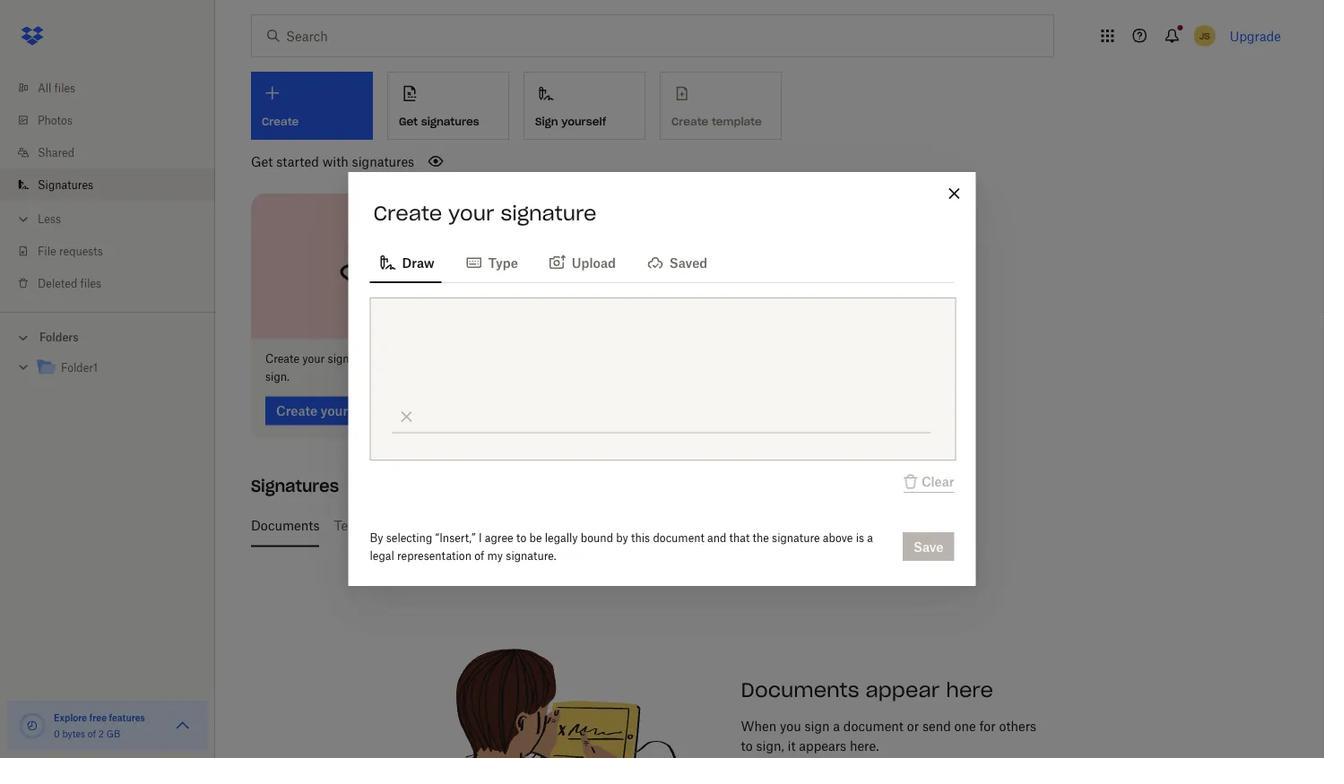 Task type: vqa. For each thing, say whether or not it's contained in the screenshot.
dropbox
no



Task type: describe. For each thing, give the bounding box(es) containing it.
3 of 3 signature requests left this month. signing yourself is unlimited.
[[460, 518, 879, 534]]

be
[[530, 531, 542, 545]]

get for get started with signatures
[[251, 154, 273, 169]]

quota usage element
[[18, 712, 47, 741]]

of inside tab list
[[472, 518, 483, 534]]

sign
[[535, 115, 558, 129]]

send
[[923, 719, 951, 735]]

unlimited.
[[819, 518, 879, 534]]

others
[[1000, 719, 1037, 735]]

file requests link
[[14, 235, 215, 267]]

deleted
[[38, 277, 77, 290]]

by
[[616, 531, 629, 545]]

to inside create your signature so you're always ready to sign.
[[495, 353, 505, 366]]

when
[[741, 719, 777, 735]]

sign yourself button
[[524, 72, 646, 140]]

all files link
[[14, 72, 215, 104]]

my
[[488, 549, 503, 563]]

upload
[[572, 255, 616, 270]]

explore free features 0 bytes of 2 gb
[[54, 713, 145, 740]]

signature inside create your signature so you're always ready to sign.
[[328, 353, 376, 366]]

get for get signatures
[[399, 115, 418, 129]]

create for create your signature
[[374, 201, 442, 226]]

list containing all files
[[0, 61, 215, 312]]

this inside tab list
[[635, 518, 657, 534]]

files for deleted files
[[80, 277, 101, 290]]

is inside tab list
[[806, 518, 816, 534]]

get signatures button
[[387, 72, 509, 140]]

dropbox image
[[14, 18, 50, 54]]

by selecting "insert," i agree to be legally bound by this document and that the signature above is a legal representation of my signature.
[[370, 531, 874, 563]]

and
[[708, 531, 727, 545]]

documents tab
[[251, 505, 320, 548]]

get started with signatures
[[251, 154, 415, 169]]

file requests
[[38, 244, 103, 258]]

folder1 link
[[36, 357, 201, 381]]

create for create your signature so you're always ready to sign.
[[265, 353, 300, 366]]

signatures link
[[14, 169, 215, 201]]

saved
[[670, 255, 708, 270]]

0 vertical spatial requests
[[59, 244, 103, 258]]

shared
[[38, 146, 74, 159]]

that
[[730, 531, 750, 545]]

photos
[[38, 113, 73, 127]]

less
[[38, 212, 61, 226]]

create your signature
[[374, 201, 597, 226]]

started
[[276, 154, 319, 169]]

1 3 from the left
[[460, 518, 468, 534]]

a inside when you sign a document or send one for others to sign, it appears here.
[[834, 719, 841, 735]]

month.
[[660, 518, 702, 534]]

legal
[[370, 549, 394, 563]]

tab list containing documents
[[251, 505, 1275, 548]]

to inside the by selecting "insert," i agree to be legally bound by this document and that the signature above is a legal representation of my signature.
[[517, 531, 527, 545]]

bytes
[[62, 729, 85, 740]]

shared link
[[14, 136, 215, 169]]

0
[[54, 729, 60, 740]]

2 3 from the left
[[487, 518, 495, 534]]

agree
[[485, 531, 514, 545]]

sign yourself
[[535, 115, 607, 129]]

all files
[[38, 81, 75, 95]]

requests inside tab list
[[557, 518, 609, 534]]

of inside the by selecting "insert," i agree to be legally bound by this document and that the signature above is a legal representation of my signature.
[[475, 549, 485, 563]]

folders
[[39, 331, 79, 344]]

photos link
[[14, 104, 215, 136]]

free
[[89, 713, 107, 724]]

signature up upload
[[501, 201, 597, 226]]

file
[[38, 244, 56, 258]]

of inside explore free features 0 bytes of 2 gb
[[88, 729, 96, 740]]

sign,
[[757, 739, 785, 754]]

documents for documents appear here
[[741, 678, 860, 703]]

1 horizontal spatial signatures
[[251, 476, 339, 497]]



Task type: locate. For each thing, give the bounding box(es) containing it.
features
[[109, 713, 145, 724]]

create up the sign.
[[265, 353, 300, 366]]

is right above
[[856, 531, 865, 545]]

1 vertical spatial signatures
[[352, 154, 415, 169]]

one
[[955, 719, 976, 735]]

signatures down shared
[[38, 178, 93, 192]]

left
[[612, 518, 631, 534]]

requests right file
[[59, 244, 103, 258]]

tab list
[[370, 240, 955, 283], [251, 505, 1275, 548]]

1 vertical spatial documents
[[741, 678, 860, 703]]

draw
[[402, 255, 435, 270]]

0 vertical spatial documents
[[251, 518, 320, 534]]

of left 2
[[88, 729, 96, 740]]

2 vertical spatial to
[[741, 739, 753, 754]]

3 left "i"
[[460, 518, 468, 534]]

gb
[[106, 729, 120, 740]]

list
[[0, 61, 215, 312]]

0 vertical spatial document
[[653, 531, 705, 545]]

document
[[653, 531, 705, 545], [844, 719, 904, 735]]

documents appear here
[[741, 678, 994, 703]]

here.
[[850, 739, 879, 754]]

signatures up "documents" tab
[[251, 476, 339, 497]]

signatures inside list item
[[38, 178, 93, 192]]

0 vertical spatial get
[[399, 115, 418, 129]]

0 horizontal spatial is
[[806, 518, 816, 534]]

type
[[489, 255, 518, 270]]

is
[[806, 518, 816, 534], [856, 531, 865, 545]]

templates
[[334, 518, 396, 534]]

create up draw
[[374, 201, 442, 226]]

your left "so"
[[303, 353, 325, 366]]

with
[[323, 154, 349, 169]]

of left my
[[475, 549, 485, 563]]

1 horizontal spatial signatures
[[421, 115, 480, 129]]

you
[[780, 719, 802, 735]]

less image
[[14, 210, 32, 228]]

this right left
[[635, 518, 657, 534]]

yourself
[[562, 115, 607, 129], [755, 518, 803, 534]]

1 vertical spatial signatures
[[251, 476, 339, 497]]

1 horizontal spatial 3
[[487, 518, 495, 534]]

upgrade link
[[1230, 28, 1282, 44]]

documents
[[251, 518, 320, 534], [741, 678, 860, 703]]

bound
[[581, 531, 613, 545]]

to
[[495, 353, 505, 366], [517, 531, 527, 545], [741, 739, 753, 754]]

legally
[[545, 531, 578, 545]]

0 vertical spatial yourself
[[562, 115, 607, 129]]

0 horizontal spatial get
[[251, 154, 273, 169]]

for
[[980, 719, 996, 735]]

your for create your signature
[[449, 201, 495, 226]]

here
[[946, 678, 994, 703]]

1 vertical spatial of
[[475, 549, 485, 563]]

selecting
[[386, 531, 433, 545]]

i
[[479, 531, 482, 545]]

document inside when you sign a document or send one for others to sign, it appears here.
[[844, 719, 904, 735]]

1 horizontal spatial document
[[844, 719, 904, 735]]

signature inside tab list
[[498, 518, 554, 534]]

explore
[[54, 713, 87, 724]]

get
[[399, 115, 418, 129], [251, 154, 273, 169]]

deleted files link
[[14, 267, 215, 300]]

document up here.
[[844, 719, 904, 735]]

1 horizontal spatial files
[[80, 277, 101, 290]]

signature
[[501, 201, 597, 226], [328, 353, 376, 366], [498, 518, 554, 534], [772, 531, 820, 545]]

2 horizontal spatial to
[[741, 739, 753, 754]]

1 vertical spatial to
[[517, 531, 527, 545]]

files right deleted
[[80, 277, 101, 290]]

1 horizontal spatial to
[[517, 531, 527, 545]]

your inside create your signature so you're always ready to sign.
[[303, 353, 325, 366]]

1 vertical spatial tab list
[[251, 505, 1275, 548]]

0 vertical spatial signatures
[[421, 115, 480, 129]]

3
[[460, 518, 468, 534], [487, 518, 495, 534]]

is left above
[[806, 518, 816, 534]]

signature inside the by selecting "insert," i agree to be legally bound by this document and that the signature above is a legal representation of my signature.
[[772, 531, 820, 545]]

2
[[98, 729, 104, 740]]

of
[[472, 518, 483, 534], [475, 549, 485, 563], [88, 729, 96, 740]]

your inside dialog
[[449, 201, 495, 226]]

0 horizontal spatial create
[[265, 353, 300, 366]]

documents up you
[[741, 678, 860, 703]]

0 horizontal spatial 3
[[460, 518, 468, 534]]

0 vertical spatial create
[[374, 201, 442, 226]]

0 vertical spatial signatures
[[38, 178, 93, 192]]

by
[[370, 531, 383, 545]]

your for create your signature so you're always ready to sign.
[[303, 353, 325, 366]]

to down when at the bottom right
[[741, 739, 753, 754]]

0 horizontal spatial your
[[303, 353, 325, 366]]

ready
[[464, 353, 492, 366]]

so
[[379, 353, 390, 366]]

0 vertical spatial of
[[472, 518, 483, 534]]

1 horizontal spatial your
[[449, 201, 495, 226]]

0 horizontal spatial to
[[495, 353, 505, 366]]

files for all files
[[54, 81, 75, 95]]

0 horizontal spatial files
[[54, 81, 75, 95]]

signature up signature.
[[498, 518, 554, 534]]

signatures
[[38, 178, 93, 192], [251, 476, 339, 497]]

appears
[[799, 739, 847, 754]]

get inside button
[[399, 115, 418, 129]]

1 horizontal spatial is
[[856, 531, 865, 545]]

1 vertical spatial yourself
[[755, 518, 803, 534]]

a
[[868, 531, 874, 545], [834, 719, 841, 735]]

1 horizontal spatial yourself
[[755, 518, 803, 534]]

your
[[449, 201, 495, 226], [303, 353, 325, 366]]

files right all
[[54, 81, 75, 95]]

create inside create your signature so you're always ready to sign.
[[265, 353, 300, 366]]

"insert,"
[[435, 531, 476, 545]]

representation
[[397, 549, 472, 563]]

yourself right that
[[755, 518, 803, 534]]

1 vertical spatial requests
[[557, 518, 609, 534]]

a inside the by selecting "insert," i agree to be legally bound by this document and that the signature above is a legal representation of my signature.
[[868, 531, 874, 545]]

when you sign a document or send one for others to sign, it appears here.
[[741, 719, 1037, 754]]

documents left templates tab
[[251, 518, 320, 534]]

1 horizontal spatial create
[[374, 201, 442, 226]]

1 vertical spatial get
[[251, 154, 273, 169]]

folder1
[[61, 361, 98, 375]]

0 vertical spatial to
[[495, 353, 505, 366]]

create your signature dialog
[[348, 172, 976, 587]]

tab list containing draw
[[370, 240, 955, 283]]

get signatures
[[399, 115, 480, 129]]

this right by
[[632, 531, 650, 545]]

is inside the by selecting "insert," i agree to be legally bound by this document and that the signature above is a legal representation of my signature.
[[856, 531, 865, 545]]

0 horizontal spatial requests
[[59, 244, 103, 258]]

3 right "i"
[[487, 518, 495, 534]]

0 vertical spatial tab list
[[370, 240, 955, 283]]

you're
[[393, 353, 423, 366]]

folders button
[[0, 324, 215, 350]]

documents for documents
[[251, 518, 320, 534]]

above
[[823, 531, 853, 545]]

create your signature so you're always ready to sign.
[[265, 353, 505, 384]]

this
[[635, 518, 657, 534], [632, 531, 650, 545]]

create
[[374, 201, 442, 226], [265, 353, 300, 366]]

files
[[54, 81, 75, 95], [80, 277, 101, 290]]

to left be
[[517, 531, 527, 545]]

signatures list item
[[0, 169, 215, 201]]

0 vertical spatial files
[[54, 81, 75, 95]]

of left agree
[[472, 518, 483, 534]]

1 vertical spatial a
[[834, 719, 841, 735]]

always
[[426, 353, 461, 366]]

to right ready
[[495, 353, 505, 366]]

2 vertical spatial of
[[88, 729, 96, 740]]

this inside the by selecting "insert," i agree to be legally bound by this document and that the signature above is a legal representation of my signature.
[[632, 531, 650, 545]]

get up get started with signatures
[[399, 115, 418, 129]]

yourself inside tab list
[[755, 518, 803, 534]]

0 vertical spatial your
[[449, 201, 495, 226]]

1 vertical spatial files
[[80, 277, 101, 290]]

signing
[[705, 518, 752, 534]]

1 horizontal spatial requests
[[557, 518, 609, 534]]

get left started
[[251, 154, 273, 169]]

a right above
[[868, 531, 874, 545]]

0 horizontal spatial document
[[653, 531, 705, 545]]

1 horizontal spatial documents
[[741, 678, 860, 703]]

0 horizontal spatial yourself
[[562, 115, 607, 129]]

document left and
[[653, 531, 705, 545]]

create inside dialog
[[374, 201, 442, 226]]

signature left "so"
[[328, 353, 376, 366]]

1 horizontal spatial a
[[868, 531, 874, 545]]

1 vertical spatial your
[[303, 353, 325, 366]]

the
[[753, 531, 769, 545]]

sign
[[805, 719, 830, 735]]

document inside the by selecting "insert," i agree to be legally bound by this document and that the signature above is a legal representation of my signature.
[[653, 531, 705, 545]]

templates tab
[[334, 505, 396, 548]]

requests left left
[[557, 518, 609, 534]]

deleted files
[[38, 277, 101, 290]]

signatures
[[421, 115, 480, 129], [352, 154, 415, 169]]

1 vertical spatial create
[[265, 353, 300, 366]]

0 horizontal spatial a
[[834, 719, 841, 735]]

sign.
[[265, 370, 290, 384]]

0 horizontal spatial documents
[[251, 518, 320, 534]]

1 horizontal spatial get
[[399, 115, 418, 129]]

0 horizontal spatial signatures
[[38, 178, 93, 192]]

0 horizontal spatial signatures
[[352, 154, 415, 169]]

yourself right sign
[[562, 115, 607, 129]]

all
[[38, 81, 51, 95]]

requests
[[59, 244, 103, 258], [557, 518, 609, 534]]

appear
[[866, 678, 940, 703]]

it
[[788, 739, 796, 754]]

tab list inside create your signature dialog
[[370, 240, 955, 283]]

your up type at top
[[449, 201, 495, 226]]

signature right the the
[[772, 531, 820, 545]]

signatures inside button
[[421, 115, 480, 129]]

yourself inside button
[[562, 115, 607, 129]]

or
[[907, 719, 919, 735]]

0 vertical spatial a
[[868, 531, 874, 545]]

1 vertical spatial document
[[844, 719, 904, 735]]

signature.
[[506, 549, 557, 563]]

to inside when you sign a document or send one for others to sign, it appears here.
[[741, 739, 753, 754]]

upgrade
[[1230, 28, 1282, 44]]

a right the 'sign'
[[834, 719, 841, 735]]



